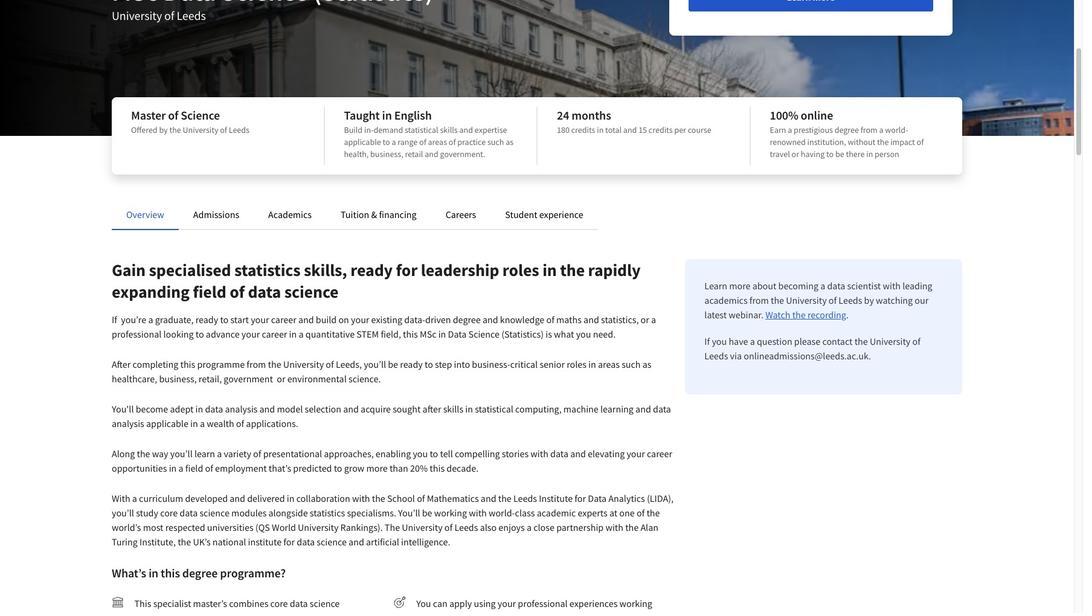Task type: vqa. For each thing, say whether or not it's contained in the screenshot.
Watch
yes



Task type: describe. For each thing, give the bounding box(es) containing it.
of inside if  you're a graduate, ready to start your career and build on your existing data-driven degree and knowledge of maths and statistics, or a professional looking to advance your career in a quantitative stem field, this msc in data science (statistics) is what you need.
[[547, 314, 555, 326]]

this inside along the way you'll learn a variety of presentational approaches, enabling you to tell compelling stories with data and elevating your career opportunities in a field of employment that's predicted to grow more than 20% this decade.
[[430, 462, 445, 475]]

areas inside 'taught in english build in-demand statistical  skills and expertise applicable to a range of areas of practice such as health, business, retail and government.'
[[428, 137, 447, 148]]

the up specialisms.
[[372, 493, 386, 505]]

science.
[[349, 373, 381, 385]]

apply
[[450, 598, 472, 610]]

mathematics
[[427, 493, 479, 505]]

and left acquire
[[343, 403, 359, 415]]

after completing this programme from the university of leeds, you'll be ready to step into business-critical senior roles in areas such as healthcare, business, retail, government  or environmental science.
[[112, 358, 652, 385]]

with inside 'you can apply using your professional experiences working with data reports or statistical models, if you'
[[417, 612, 434, 614]]

english
[[395, 108, 432, 123]]

statistical inside 'you can apply using your professional experiences working with data reports or statistical models, if you'
[[498, 612, 537, 614]]

this inside if  you're a graduate, ready to start your career and build on your existing data-driven degree and knowledge of maths and statistics, or a professional looking to advance your career in a quantitative stem field, this msc in data science (statistics) is what you need.
[[403, 328, 418, 340]]

and up modules
[[230, 493, 245, 505]]

specialised
[[149, 259, 231, 281]]

or inside 100% online earn a prestigious degree from a world- renowned institution, without the impact of travel or having to be there in person
[[792, 149, 800, 160]]

a right you're
[[148, 314, 153, 326]]

if
[[705, 336, 710, 348]]

combines
[[229, 598, 269, 610]]

offered
[[131, 125, 158, 135]]

the inside master of science offered by the university of leeds
[[170, 125, 181, 135]]

in down the adept
[[190, 418, 198, 430]]

if  you're a graduate, ready to start your career and build on your existing data-driven degree and knowledge of maths and statistics, or a professional looking to advance your career in a quantitative stem field, this msc in data science (statistics) is what you need.
[[112, 314, 657, 340]]

experience
[[540, 209, 584, 221]]

you can apply using your professional experiences working with data reports or statistical models, if you
[[417, 598, 653, 614]]

retail
[[405, 149, 423, 160]]

national
[[213, 536, 246, 548]]

you'll
[[112, 403, 134, 415]]

turing
[[112, 536, 138, 548]]

a up curriculum
[[179, 462, 184, 475]]

have
[[729, 336, 749, 348]]

or inside if  you're a graduate, ready to start your career and build on your existing data-driven degree and knowledge of maths and statistics, or a professional looking to advance your career in a quantitative stem field, this msc in data science (statistics) is what you need.
[[641, 314, 650, 326]]

business, inside 'taught in english build in-demand statistical  skills and expertise applicable to a range of areas of practice such as health, business, retail and government.'
[[371, 149, 404, 160]]

you'll
[[398, 507, 420, 519]]

science inside "this specialist master's combines core data science disciplines with statistics specialisms created i"
[[310, 598, 340, 610]]

skills inside 'taught in english build in-demand statistical  skills and expertise applicable to a range of areas of practice such as health, business, retail and government.'
[[440, 125, 458, 135]]

your right the start
[[251, 314, 269, 326]]

knowledge
[[500, 314, 545, 326]]

in left quantitative
[[289, 328, 297, 340]]

and left 'knowledge'
[[483, 314, 498, 326]]

to left grow
[[334, 462, 342, 475]]

ready inside gain specialised statistics skills, ready for leadership roles in the rapidly expanding field of data science
[[351, 259, 393, 281]]

master's
[[193, 598, 227, 610]]

senior
[[540, 358, 565, 371]]

the
[[385, 522, 400, 534]]

approaches,
[[324, 448, 374, 460]]

learn
[[705, 280, 728, 292]]

school
[[387, 493, 415, 505]]

gain specialised statistics skills, ready for leadership roles in the rapidly expanding field of data science
[[112, 259, 641, 303]]

earn
[[770, 125, 787, 135]]

areas inside the after completing this programme from the university of leeds, you'll be ready to step into business-critical senior roles in areas such as healthcare, business, retail, government  or environmental science.
[[598, 358, 620, 371]]

via
[[731, 350, 742, 362]]

the up enjoys
[[499, 493, 512, 505]]

in inside 24 months 180 credits in total and 15 credits per course
[[597, 125, 604, 135]]

statistical inside you'll become adept in data analysis and model selection and acquire sought after skills in statistical computing, machine learning and data analysis applicable in a wealth of applications.
[[475, 403, 514, 415]]

renowned
[[770, 137, 806, 148]]

university inside master of science offered by the university of leeds
[[183, 125, 219, 135]]

a left close
[[527, 522, 532, 534]]

academics
[[268, 209, 312, 221]]

a right learn in the bottom left of the page
[[217, 448, 222, 460]]

applicable inside you'll become adept in data analysis and model selection and acquire sought after skills in statistical computing, machine learning and data analysis applicable in a wealth of applications.
[[146, 418, 189, 430]]

of inside 100% online earn a prestigious degree from a world- renowned institution, without the impact of travel or having to be there in person
[[917, 137, 924, 148]]

academic
[[537, 507, 576, 519]]

applicable inside 'taught in english build in-demand statistical  skills and expertise applicable to a range of areas of practice such as health, business, retail and government.'
[[344, 137, 381, 148]]

disciplines
[[135, 612, 177, 614]]

taught in english build in-demand statistical  skills and expertise applicable to a range of areas of practice such as health, business, retail and government.
[[344, 108, 514, 160]]

is
[[546, 328, 552, 340]]

and left build
[[299, 314, 314, 326]]

institute
[[248, 536, 282, 548]]

in inside gain specialised statistics skills, ready for leadership roles in the rapidly expanding field of data science
[[543, 259, 557, 281]]

of inside you'll become adept in data analysis and model selection and acquire sought after skills in statistical computing, machine learning and data analysis applicable in a wealth of applications.
[[236, 418, 244, 430]]

your inside along the way you'll learn a variety of presentational approaches, enabling you to tell compelling stories with data and elevating your career opportunities in a field of employment that's predicted to grow more than 20% this decade.
[[627, 448, 645, 460]]

step
[[435, 358, 452, 371]]

what's in this degree programme?
[[112, 566, 286, 581]]

the down one
[[626, 522, 639, 534]]

you inside along the way you'll learn a variety of presentational approaches, enabling you to tell compelling stories with data and elevating your career opportunities in a field of employment that's predicted to grow more than 20% this decade.
[[413, 448, 428, 460]]

online
[[801, 108, 834, 123]]

you inside if you have a question please contact the university of leeds via onlineadmissions@leeds.ac.uk.
[[712, 336, 727, 348]]

1 vertical spatial analysis
[[112, 418, 144, 430]]

science down developed on the bottom left of the page
[[200, 507, 230, 519]]

from inside learn more about becoming a data scientist with leading academics from the university of leeds by watching our latest webinar.
[[750, 294, 769, 306]]

with a curriculum developed and delivered in collaboration with the school of mathematics and the leeds institute for data analytics (lida), you'll study core data science modules alongside statistics specialisms. you'll be working with world-class academic experts at one of the world's most respected universities (qs world university rankings). the university of leeds also enjoys a close partnership with the alan turing institute, the uk's national institute for data science and artificial intelligence.
[[112, 493, 674, 548]]

financing
[[379, 209, 417, 221]]

grow
[[344, 462, 365, 475]]

than
[[390, 462, 409, 475]]

of inside the after completing this programme from the university of leeds, you'll be ready to step into business-critical senior roles in areas such as healthcare, business, retail, government  or environmental science.
[[326, 358, 334, 371]]

impact
[[891, 137, 916, 148]]

existing
[[372, 314, 403, 326]]

you'll become adept in data analysis and model selection and acquire sought after skills in statistical computing, machine learning and data analysis applicable in a wealth of applications.
[[112, 403, 672, 430]]

programme?
[[220, 566, 286, 581]]

this inside the after completing this programme from the university of leeds, you'll be ready to step into business-critical senior roles in areas such as healthcare, business, retail, government  or environmental science.
[[180, 358, 195, 371]]

completing
[[133, 358, 179, 371]]

you
[[417, 598, 431, 610]]

range
[[398, 137, 418, 148]]

your down the start
[[242, 328, 260, 340]]

per
[[675, 125, 687, 135]]

with up specialisms.
[[352, 493, 370, 505]]

gain
[[112, 259, 146, 281]]

leeds inside if you have a question please contact the university of leeds via onlineadmissions@leeds.ac.uk.
[[705, 350, 729, 362]]

course
[[688, 125, 712, 135]]

tuition
[[341, 209, 370, 221]]

(lida),
[[647, 493, 674, 505]]

statistical inside 'taught in english build in-demand statistical  skills and expertise applicable to a range of areas of practice such as health, business, retail and government.'
[[405, 125, 439, 135]]

in right what's
[[149, 566, 159, 581]]

curriculum
[[139, 493, 183, 505]]

the inside the after completing this programme from the university of leeds, you'll be ready to step into business-critical senior roles in areas such as healthcare, business, retail, government  or environmental science.
[[268, 358, 281, 371]]

practice
[[458, 137, 486, 148]]

science inside if  you're a graduate, ready to start your career and build on your existing data-driven degree and knowledge of maths and statistics, or a professional looking to advance your career in a quantitative stem field, this msc in data science (statistics) is what you need.
[[469, 328, 500, 340]]

in right the adept
[[196, 403, 203, 415]]

a inside if you have a question please contact the university of leeds via onlineadmissions@leeds.ac.uk.
[[751, 336, 756, 348]]

1 vertical spatial career
[[262, 328, 287, 340]]

question
[[757, 336, 793, 348]]

and down rankings).
[[349, 536, 364, 548]]

student experience
[[506, 209, 584, 221]]

leeds inside learn more about becoming a data scientist with leading academics from the university of leeds by watching our latest webinar.
[[839, 294, 863, 306]]

healthcare,
[[112, 373, 157, 385]]

with inside along the way you'll learn a variety of presentational approaches, enabling you to tell compelling stories with data and elevating your career opportunities in a field of employment that's predicted to grow more than 20% this decade.
[[531, 448, 549, 460]]

a right 'with'
[[132, 493, 137, 505]]

&
[[371, 209, 377, 221]]

contact
[[823, 336, 853, 348]]

with up also
[[469, 507, 487, 519]]

and right retail
[[425, 149, 439, 160]]

a inside 'taught in english build in-demand statistical  skills and expertise applicable to a range of areas of practice such as health, business, retail and government.'
[[392, 137, 396, 148]]

graduate,
[[155, 314, 194, 326]]

degree inside 100% online earn a prestigious degree from a world- renowned institution, without the impact of travel or having to be there in person
[[835, 125, 860, 135]]

elevating
[[588, 448, 625, 460]]

careers link
[[446, 209, 477, 221]]

business-
[[472, 358, 511, 371]]

the inside 100% online earn a prestigious degree from a world- renowned institution, without the impact of travel or having to be there in person
[[878, 137, 889, 148]]

roles inside gain specialised statistics skills, ready for leadership roles in the rapidly expanding field of data science
[[503, 259, 540, 281]]

your inside 'you can apply using your professional experiences working with data reports or statistical models, if you'
[[498, 598, 516, 610]]

in right msc
[[439, 328, 446, 340]]

and right 'learning'
[[636, 403, 652, 415]]

without
[[848, 137, 876, 148]]

by inside master of science offered by the university of leeds
[[159, 125, 168, 135]]

with inside learn more about becoming a data scientist with leading academics from the university of leeds by watching our latest webinar.
[[883, 280, 901, 292]]

the right watch
[[793, 309, 806, 321]]

to inside the after completing this programme from the university of leeds, you'll be ready to step into business-critical senior roles in areas such as healthcare, business, retail, government  or environmental science.
[[425, 358, 433, 371]]

data up wealth
[[205, 403, 223, 415]]

core inside "this specialist master's combines core data science disciplines with statistics specialisms created i"
[[271, 598, 288, 610]]

applications.
[[246, 418, 298, 430]]

of inside gain specialised statistics skills, ready for leadership roles in the rapidly expanding field of data science
[[230, 281, 245, 303]]

in inside with a curriculum developed and delivered in collaboration with the school of mathematics and the leeds institute for data analytics (lida), you'll study core data science modules alongside statistics specialisms. you'll be working with world-class academic experts at one of the world's most respected universities (qs world university rankings). the university of leeds also enjoys a close partnership with the alan turing institute, the uk's national institute for data science and artificial intelligence.
[[287, 493, 295, 505]]

academics link
[[268, 209, 312, 221]]

this
[[135, 598, 151, 610]]

you inside if  you're a graduate, ready to start your career and build on your existing data-driven degree and knowledge of maths and statistics, or a professional looking to advance your career in a quantitative stem field, this msc in data science (statistics) is what you need.
[[576, 328, 591, 340]]

acquire
[[361, 403, 391, 415]]

the inside along the way you'll learn a variety of presentational approaches, enabling you to tell compelling stories with data and elevating your career opportunities in a field of employment that's predicted to grow more than 20% this decade.
[[137, 448, 150, 460]]

learning
[[601, 403, 634, 415]]

a up person
[[880, 125, 884, 135]]

careers
[[446, 209, 477, 221]]

tell
[[440, 448, 453, 460]]

government.
[[440, 149, 486, 160]]

field inside gain specialised statistics skills, ready for leadership roles in the rapidly expanding field of data science
[[193, 281, 226, 303]]

in inside along the way you'll learn a variety of presentational approaches, enabling you to tell compelling stories with data and elevating your career opportunities in a field of employment that's predicted to grow more than 20% this decade.
[[169, 462, 177, 475]]

a inside you'll become adept in data analysis and model selection and acquire sought after skills in statistical computing, machine learning and data analysis applicable in a wealth of applications.
[[200, 418, 205, 430]]

from inside the after completing this programme from the university of leeds, you'll be ready to step into business-critical senior roles in areas such as healthcare, business, retail, government  or environmental science.
[[247, 358, 266, 371]]

modules
[[232, 507, 267, 519]]

can
[[433, 598, 448, 610]]

leeds,
[[336, 358, 362, 371]]

science inside gain specialised statistics skills, ready for leadership roles in the rapidly expanding field of data science
[[285, 281, 339, 303]]

what
[[554, 328, 575, 340]]



Task type: locate. For each thing, give the bounding box(es) containing it.
2 vertical spatial you'll
[[112, 507, 134, 519]]

the up watch
[[771, 294, 785, 306]]

the up alan
[[647, 507, 660, 519]]

webinar.
[[729, 309, 764, 321]]

1 horizontal spatial as
[[643, 358, 652, 371]]

statistics up the start
[[235, 259, 301, 281]]

from inside 100% online earn a prestigious degree from a world- renowned institution, without the impact of travel or having to be there in person
[[861, 125, 878, 135]]

0 vertical spatial more
[[730, 280, 751, 292]]

statistical left the computing,
[[475, 403, 514, 415]]

with right stories on the left bottom of page
[[531, 448, 549, 460]]

expanding
[[112, 281, 190, 303]]

1 vertical spatial as
[[643, 358, 652, 371]]

be inside 100% online earn a prestigious degree from a world- renowned institution, without the impact of travel or having to be there in person
[[836, 149, 845, 160]]

data inside "this specialist master's combines core data science disciplines with statistics specialisms created i"
[[290, 598, 308, 610]]

this
[[403, 328, 418, 340], [180, 358, 195, 371], [430, 462, 445, 475], [161, 566, 180, 581]]

in up the demand
[[382, 108, 392, 123]]

model
[[277, 403, 303, 415]]

become
[[136, 403, 168, 415]]

2 horizontal spatial from
[[861, 125, 878, 135]]

with up watching on the top right of page
[[883, 280, 901, 292]]

data up the start
[[248, 281, 281, 303]]

2 horizontal spatial for
[[575, 493, 586, 505]]

0 horizontal spatial such
[[488, 137, 504, 148]]

university inside if you have a question please contact the university of leeds via onlineadmissions@leeds.ac.uk.
[[870, 336, 911, 348]]

0 vertical spatial from
[[861, 125, 878, 135]]

decade.
[[447, 462, 479, 475]]

in inside 'taught in english build in-demand statistical  skills and expertise applicable to a range of areas of practice such as health, business, retail and government.'
[[382, 108, 392, 123]]

data inside along the way you'll learn a variety of presentational approaches, enabling you to tell compelling stories with data and elevating your career opportunities in a field of employment that's predicted to grow more than 20% this decade.
[[551, 448, 569, 460]]

0 horizontal spatial applicable
[[146, 418, 189, 430]]

science right master on the left of the page
[[181, 108, 220, 123]]

0 horizontal spatial by
[[159, 125, 168, 135]]

0 vertical spatial statistical
[[405, 125, 439, 135]]

0 vertical spatial data
[[448, 328, 467, 340]]

tuition & financing link
[[341, 209, 417, 221]]

with inside "this specialist master's combines core data science disciplines with statistics specialisms created i"
[[179, 612, 197, 614]]

ready right skills,
[[351, 259, 393, 281]]

statistics inside with a curriculum developed and delivered in collaboration with the school of mathematics and the leeds institute for data analytics (lida), you'll study core data science modules alongside statistics specialisms. you'll be working with world-class academic experts at one of the world's most respected universities (qs world university rankings). the university of leeds also enjoys a close partnership with the alan turing institute, the uk's national institute for data science and artificial intelligence.
[[310, 507, 345, 519]]

1 horizontal spatial professional
[[518, 598, 568, 610]]

statistics down collaboration
[[310, 507, 345, 519]]

science down rankings).
[[317, 536, 347, 548]]

(statistics)
[[502, 328, 544, 340]]

1 horizontal spatial you'll
[[170, 448, 193, 460]]

from up without
[[861, 125, 878, 135]]

statistics inside gain specialised statistics skills, ready for leadership roles in the rapidly expanding field of data science
[[235, 259, 301, 281]]

applicable
[[344, 137, 381, 148], [146, 418, 189, 430]]

roles inside the after completing this programme from the university of leeds, you'll be ready to step into business-critical senior roles in areas such as healthcare, business, retail, government  or environmental science.
[[567, 358, 587, 371]]

the inside if you have a question please contact the university of leeds via onlineadmissions@leeds.ac.uk.
[[855, 336, 869, 348]]

statistics,
[[601, 314, 639, 326]]

1 horizontal spatial ready
[[351, 259, 393, 281]]

for up the data- on the bottom left of the page
[[396, 259, 418, 281]]

1 horizontal spatial you
[[576, 328, 591, 340]]

the inside gain specialised statistics skills, ready for leadership roles in the rapidly expanding field of data science
[[561, 259, 585, 281]]

world- inside with a curriculum developed and delivered in collaboration with the school of mathematics and the leeds institute for data analytics (lida), you'll study core data science modules alongside statistics specialisms. you'll be working with world-class academic experts at one of the world's most respected universities (qs world university rankings). the university of leeds also enjoys a close partnership with the alan turing institute, the uk's national institute for data science and artificial intelligence.
[[489, 507, 515, 519]]

0 vertical spatial statistics
[[235, 259, 301, 281]]

professional
[[112, 328, 162, 340], [518, 598, 568, 610]]

institute
[[539, 493, 573, 505]]

0 horizontal spatial analysis
[[112, 418, 144, 430]]

presentational
[[263, 448, 322, 460]]

1 vertical spatial science
[[469, 328, 500, 340]]

0 horizontal spatial more
[[367, 462, 388, 475]]

overview
[[126, 209, 164, 221]]

1 vertical spatial professional
[[518, 598, 568, 610]]

2 vertical spatial statistical
[[498, 612, 537, 614]]

science up created
[[310, 598, 340, 610]]

to right looking
[[196, 328, 204, 340]]

2 horizontal spatial you
[[712, 336, 727, 348]]

1 horizontal spatial core
[[271, 598, 288, 610]]

0 vertical spatial career
[[271, 314, 297, 326]]

degree up without
[[835, 125, 860, 135]]

career inside along the way you'll learn a variety of presentational approaches, enabling you to tell compelling stories with data and elevating your career opportunities in a field of employment that's predicted to grow more than 20% this decade.
[[647, 448, 673, 460]]

data right stories on the left bottom of page
[[551, 448, 569, 460]]

delivered
[[247, 493, 285, 505]]

such down statistics,
[[622, 358, 641, 371]]

you'll
[[364, 358, 386, 371], [170, 448, 193, 460], [112, 507, 134, 519]]

0 horizontal spatial roles
[[503, 259, 540, 281]]

1 horizontal spatial more
[[730, 280, 751, 292]]

working inside with a curriculum developed and delivered in collaboration with the school of mathematics and the leeds institute for data analytics (lida), you'll study core data science modules alongside statistics specialisms. you'll be working with world-class academic experts at one of the world's most respected universities (qs world university rankings). the university of leeds also enjoys a close partnership with the alan turing institute, the uk's national institute for data science and artificial intelligence.
[[434, 507, 467, 519]]

experiences
[[570, 598, 618, 610]]

1 vertical spatial such
[[622, 358, 641, 371]]

your up stem
[[351, 314, 370, 326]]

2 vertical spatial ready
[[400, 358, 423, 371]]

to
[[383, 137, 390, 148], [827, 149, 834, 160], [220, 314, 229, 326], [196, 328, 204, 340], [425, 358, 433, 371], [430, 448, 438, 460], [334, 462, 342, 475]]

and inside along the way you'll learn a variety of presentational approaches, enabling you to tell compelling stories with data and elevating your career opportunities in a field of employment that's predicted to grow more than 20% this decade.
[[571, 448, 586, 460]]

core up specialisms
[[271, 598, 288, 610]]

such inside the after completing this programme from the university of leeds, you'll be ready to step into business-critical senior roles in areas such as healthcare, business, retail, government  or environmental science.
[[622, 358, 641, 371]]

a left quantitative
[[299, 328, 304, 340]]

core inside with a curriculum developed and delivered in collaboration with the school of mathematics and the leeds institute for data analytics (lida), you'll study core data science modules alongside statistics specialisms. you'll be working with world-class academic experts at one of the world's most respected universities (qs world university rankings). the university of leeds also enjoys a close partnership with the alan turing institute, the uk's national institute for data science and artificial intelligence.
[[160, 507, 178, 519]]

world- inside 100% online earn a prestigious degree from a world- renowned institution, without the impact of travel or having to be there in person
[[886, 125, 909, 135]]

0 horizontal spatial world-
[[489, 507, 515, 519]]

roles
[[503, 259, 540, 281], [567, 358, 587, 371]]

1 horizontal spatial science
[[469, 328, 500, 340]]

you up 20%
[[413, 448, 428, 460]]

or up model
[[277, 373, 286, 385]]

business, inside the after completing this programme from the university of leeds, you'll be ready to step into business-critical senior roles in areas such as healthcare, business, retail, government  or environmental science.
[[159, 373, 197, 385]]

0 vertical spatial as
[[506, 137, 514, 148]]

be right the you'll
[[422, 507, 433, 519]]

there
[[847, 149, 865, 160]]

person
[[875, 149, 900, 160]]

2 credits from the left
[[649, 125, 673, 135]]

1 vertical spatial world-
[[489, 507, 515, 519]]

by inside learn more about becoming a data scientist with leading academics from the university of leeds by watching our latest webinar.
[[865, 294, 875, 306]]

credits right 15 on the right top
[[649, 125, 673, 135]]

this down tell
[[430, 462, 445, 475]]

statistical left models, at the bottom of the page
[[498, 612, 537, 614]]

university inside learn more about becoming a data scientist with leading academics from the university of leeds by watching our latest webinar.
[[787, 294, 827, 306]]

be left 'there'
[[836, 149, 845, 160]]

2 vertical spatial career
[[647, 448, 673, 460]]

0 horizontal spatial for
[[284, 536, 295, 548]]

data inside gain specialised statistics skills, ready for leadership roles in the rapidly expanding field of data science
[[248, 281, 281, 303]]

and up also
[[481, 493, 497, 505]]

at
[[610, 507, 618, 519]]

working right experiences
[[620, 598, 653, 610]]

1 horizontal spatial by
[[865, 294, 875, 306]]

0 vertical spatial applicable
[[344, 137, 381, 148]]

to up advance
[[220, 314, 229, 326]]

data down can
[[436, 612, 454, 614]]

reports
[[456, 612, 486, 614]]

1 vertical spatial statistics
[[310, 507, 345, 519]]

and up need.
[[584, 314, 600, 326]]

2 horizontal spatial be
[[836, 149, 845, 160]]

about
[[753, 280, 777, 292]]

world- up impact
[[886, 125, 909, 135]]

field down learn in the bottom left of the page
[[185, 462, 203, 475]]

degree right driven
[[453, 314, 481, 326]]

analysis
[[225, 403, 258, 415], [112, 418, 144, 430]]

need.
[[593, 328, 616, 340]]

2 horizontal spatial degree
[[835, 125, 860, 135]]

uk's
[[193, 536, 211, 548]]

0 vertical spatial science
[[181, 108, 220, 123]]

1 horizontal spatial be
[[422, 507, 433, 519]]

0 vertical spatial professional
[[112, 328, 162, 340]]

skills up 'practice'
[[440, 125, 458, 135]]

100% online earn a prestigious degree from a world- renowned institution, without the impact of travel or having to be there in person
[[770, 108, 924, 160]]

0 horizontal spatial core
[[160, 507, 178, 519]]

more inside learn more about becoming a data scientist with leading academics from the university of leeds by watching our latest webinar.
[[730, 280, 751, 292]]

degree inside if  you're a graduate, ready to start your career and build on your existing data-driven degree and knowledge of maths and statistics, or a professional looking to advance your career in a quantitative stem field, this msc in data science (statistics) is what you need.
[[453, 314, 481, 326]]

1 vertical spatial statistical
[[475, 403, 514, 415]]

statistical down 'english' at the left
[[405, 125, 439, 135]]

1 horizontal spatial from
[[750, 294, 769, 306]]

data
[[828, 280, 846, 292], [248, 281, 281, 303], [205, 403, 223, 415], [653, 403, 672, 415], [551, 448, 569, 460], [180, 507, 198, 519], [297, 536, 315, 548], [290, 598, 308, 610], [436, 612, 454, 614]]

roles right "senior"
[[567, 358, 587, 371]]

skills right after
[[443, 403, 464, 415]]

close
[[534, 522, 555, 534]]

by down scientist
[[865, 294, 875, 306]]

more inside along the way you'll learn a variety of presentational approaches, enabling you to tell compelling stories with data and elevating your career opportunities in a field of employment that's predicted to grow more than 20% this decade.
[[367, 462, 388, 475]]

data-
[[405, 314, 426, 326]]

you'll inside along the way you'll learn a variety of presentational approaches, enabling you to tell compelling stories with data and elevating your career opportunities in a field of employment that's predicted to grow more than 20% this decade.
[[170, 448, 193, 460]]

0 horizontal spatial degree
[[182, 566, 218, 581]]

0 horizontal spatial you'll
[[112, 507, 134, 519]]

the up opportunities
[[137, 448, 150, 460]]

advance
[[206, 328, 240, 340]]

the right offered
[[170, 125, 181, 135]]

0 vertical spatial core
[[160, 507, 178, 519]]

1 horizontal spatial roles
[[567, 358, 587, 371]]

in up the alongside
[[287, 493, 295, 505]]

0 vertical spatial be
[[836, 149, 845, 160]]

the up model
[[268, 358, 281, 371]]

student experience link
[[506, 209, 584, 221]]

from right programme
[[247, 358, 266, 371]]

1 vertical spatial working
[[620, 598, 653, 610]]

0 vertical spatial skills
[[440, 125, 458, 135]]

career left build
[[271, 314, 297, 326]]

university inside the after completing this programme from the university of leeds, you'll be ready to step into business-critical senior roles in areas such as healthcare, business, retail, government  or environmental science.
[[283, 358, 324, 371]]

as inside the after completing this programme from the university of leeds, you'll be ready to step into business-critical senior roles in areas such as healthcare, business, retail, government  or environmental science.
[[643, 358, 652, 371]]

data inside learn more about becoming a data scientist with leading academics from the university of leeds by watching our latest webinar.
[[828, 280, 846, 292]]

in up maths on the right
[[543, 259, 557, 281]]

master of science offered by the university of leeds
[[131, 108, 250, 135]]

such down "expertise"
[[488, 137, 504, 148]]

2 vertical spatial from
[[247, 358, 266, 371]]

you're
[[121, 314, 146, 326]]

roles up 'knowledge'
[[503, 259, 540, 281]]

in-
[[364, 125, 374, 135]]

or down renowned
[[792, 149, 800, 160]]

1 horizontal spatial world-
[[886, 125, 909, 135]]

1 vertical spatial ready
[[196, 314, 218, 326]]

data inside if  you're a graduate, ready to start your career and build on your existing data-driven degree and knowledge of maths and statistics, or a professional looking to advance your career in a quantitative stem field, this msc in data science (statistics) is what you need.
[[448, 328, 467, 340]]

1 horizontal spatial business,
[[371, 149, 404, 160]]

in left total
[[597, 125, 604, 135]]

a right earn
[[788, 125, 793, 135]]

skills,
[[304, 259, 347, 281]]

2 horizontal spatial you'll
[[364, 358, 386, 371]]

0 vertical spatial world-
[[886, 125, 909, 135]]

skills
[[440, 125, 458, 135], [443, 403, 464, 415]]

statistical
[[405, 125, 439, 135], [475, 403, 514, 415], [498, 612, 537, 614]]

ready inside the after completing this programme from the university of leeds, you'll be ready to step into business-critical senior roles in areas such as healthcare, business, retail, government  or environmental science.
[[400, 358, 423, 371]]

100%
[[770, 108, 799, 123]]

1 vertical spatial from
[[750, 294, 769, 306]]

in inside 100% online earn a prestigious degree from a world- renowned institution, without the impact of travel or having to be there in person
[[867, 149, 874, 160]]

professional inside if  you're a graduate, ready to start your career and build on your existing data-driven degree and knowledge of maths and statistics, or a professional looking to advance your career in a quantitative stem field, this msc in data science (statistics) is what you need.
[[112, 328, 162, 340]]

institute,
[[140, 536, 176, 548]]

if you have a question please contact the university of leeds via onlineadmissions@leeds.ac.uk.
[[705, 336, 921, 362]]

in right after
[[466, 403, 473, 415]]

applicable down the adept
[[146, 418, 189, 430]]

2 vertical spatial for
[[284, 536, 295, 548]]

for down the world
[[284, 536, 295, 548]]

1 vertical spatial more
[[367, 462, 388, 475]]

your right elevating
[[627, 448, 645, 460]]

2 vertical spatial degree
[[182, 566, 218, 581]]

looking
[[164, 328, 194, 340]]

1 horizontal spatial for
[[396, 259, 418, 281]]

leeds
[[177, 8, 206, 23], [229, 125, 250, 135], [839, 294, 863, 306], [705, 350, 729, 362], [514, 493, 537, 505], [455, 522, 478, 534]]

0 vertical spatial ready
[[351, 259, 393, 281]]

working down mathematics on the left of the page
[[434, 507, 467, 519]]

with down at
[[606, 522, 624, 534]]

2 vertical spatial statistics
[[199, 612, 234, 614]]

science up build
[[285, 281, 339, 303]]

expertise
[[475, 125, 507, 135]]

0 horizontal spatial credits
[[572, 125, 596, 135]]

1 vertical spatial be
[[388, 358, 398, 371]]

adept
[[170, 403, 194, 415]]

collaboration
[[297, 493, 350, 505]]

the inside learn more about becoming a data scientist with leading academics from the university of leeds by watching our latest webinar.
[[771, 294, 785, 306]]

latest
[[705, 309, 727, 321]]

build
[[316, 314, 337, 326]]

0 vertical spatial business,
[[371, 149, 404, 160]]

world's
[[112, 522, 141, 534]]

science up business-
[[469, 328, 500, 340]]

science inside master of science offered by the university of leeds
[[181, 108, 220, 123]]

what's
[[112, 566, 146, 581]]

1 vertical spatial roles
[[567, 358, 587, 371]]

and up applications.
[[260, 403, 275, 415]]

1 horizontal spatial analysis
[[225, 403, 258, 415]]

1 vertical spatial by
[[865, 294, 875, 306]]

1 horizontal spatial degree
[[453, 314, 481, 326]]

world
[[272, 522, 296, 534]]

1 credits from the left
[[572, 125, 596, 135]]

areas down need.
[[598, 358, 620, 371]]

1 horizontal spatial areas
[[598, 358, 620, 371]]

professional inside 'you can apply using your professional experiences working with data reports or statistical models, if you'
[[518, 598, 568, 610]]

such inside 'taught in english build in-demand statistical  skills and expertise applicable to a range of areas of practice such as health, business, retail and government.'
[[488, 137, 504, 148]]

institution,
[[808, 137, 847, 148]]

models,
[[539, 612, 571, 614]]

1 horizontal spatial working
[[620, 598, 653, 610]]

computing,
[[516, 403, 562, 415]]

learn
[[195, 448, 215, 460]]

ready up advance
[[196, 314, 218, 326]]

data down driven
[[448, 328, 467, 340]]

0 horizontal spatial from
[[247, 358, 266, 371]]

you right what
[[576, 328, 591, 340]]

also
[[480, 522, 497, 534]]

1 horizontal spatial statistics
[[235, 259, 301, 281]]

0 horizontal spatial statistics
[[199, 612, 234, 614]]

msc
[[420, 328, 437, 340]]

for inside gain specialised statistics skills, ready for leadership roles in the rapidly expanding field of data science
[[396, 259, 418, 281]]

data down the alongside
[[297, 536, 315, 548]]

to inside 100% online earn a prestigious degree from a world- renowned institution, without the impact of travel or having to be there in person
[[827, 149, 834, 160]]

watching
[[877, 294, 914, 306]]

0 vertical spatial such
[[488, 137, 504, 148]]

enjoys
[[499, 522, 525, 534]]

you'll inside with a curriculum developed and delivered in collaboration with the school of mathematics and the leeds institute for data analytics (lida), you'll study core data science modules alongside statistics specialisms. you'll be working with world-class academic experts at one of the world's most respected universities (qs world university rankings). the university of leeds also enjoys a close partnership with the alan turing institute, the uk's national institute for data science and artificial intelligence.
[[112, 507, 134, 519]]

or inside 'you can apply using your professional experiences working with data reports or statistical models, if you'
[[488, 612, 496, 614]]

working inside 'you can apply using your professional experiences working with data reports or statistical models, if you'
[[620, 598, 653, 610]]

to inside 'taught in english build in-demand statistical  skills and expertise applicable to a range of areas of practice such as health, business, retail and government.'
[[383, 137, 390, 148]]

1 vertical spatial applicable
[[146, 418, 189, 430]]

be inside with a curriculum developed and delivered in collaboration with the school of mathematics and the leeds institute for data analytics (lida), you'll study core data science modules alongside statistics specialisms. you'll be working with world-class academic experts at one of the world's most respected universities (qs world university rankings). the university of leeds also enjoys a close partnership with the alan turing institute, the uk's national institute for data science and artificial intelligence.
[[422, 507, 433, 519]]

watch
[[766, 309, 791, 321]]

you right if
[[712, 336, 727, 348]]

2 vertical spatial be
[[422, 507, 433, 519]]

business, down "range"
[[371, 149, 404, 160]]

partnership
[[557, 522, 604, 534]]

field,
[[381, 328, 401, 340]]

or down using
[[488, 612, 496, 614]]

recording
[[808, 309, 847, 321]]

wealth
[[207, 418, 234, 430]]

watch the recording .
[[766, 309, 849, 321]]

the right contact
[[855, 336, 869, 348]]

0 vertical spatial by
[[159, 125, 168, 135]]

sought
[[393, 403, 421, 415]]

1 vertical spatial skills
[[443, 403, 464, 415]]

data up the respected
[[180, 507, 198, 519]]

start
[[231, 314, 249, 326]]

0 horizontal spatial science
[[181, 108, 220, 123]]

0 horizontal spatial professional
[[112, 328, 162, 340]]

data inside 'you can apply using your professional experiences working with data reports or statistical models, if you'
[[436, 612, 454, 614]]

0 vertical spatial you'll
[[364, 358, 386, 371]]

more
[[730, 280, 751, 292], [367, 462, 388, 475]]

1 vertical spatial areas
[[598, 358, 620, 371]]

leadership
[[421, 259, 500, 281]]

1 horizontal spatial data
[[588, 493, 607, 505]]

to left tell
[[430, 448, 438, 460]]

statistics inside "this specialist master's combines core data science disciplines with statistics specialisms created i"
[[199, 612, 234, 614]]

this down the data- on the bottom left of the page
[[403, 328, 418, 340]]

along
[[112, 448, 135, 460]]

more up academics
[[730, 280, 751, 292]]

field inside along the way you'll learn a variety of presentational approaches, enabling you to tell compelling stories with data and elevating your career opportunities in a field of employment that's predicted to grow more than 20% this decade.
[[185, 462, 203, 475]]

experts
[[578, 507, 608, 519]]

this up specialist
[[161, 566, 180, 581]]

data right 'learning'
[[653, 403, 672, 415]]

of inside if you have a question please contact the university of leeds via onlineadmissions@leeds.ac.uk.
[[913, 336, 921, 348]]

0 horizontal spatial you
[[413, 448, 428, 460]]

0 vertical spatial roles
[[503, 259, 540, 281]]

demand
[[374, 125, 403, 135]]

the down the respected
[[178, 536, 191, 548]]

as inside 'taught in english build in-demand statistical  skills and expertise applicable to a range of areas of practice such as health, business, retail and government.'
[[506, 137, 514, 148]]

1 vertical spatial field
[[185, 462, 203, 475]]

leeds inside master of science offered by the university of leeds
[[229, 125, 250, 135]]

0 horizontal spatial data
[[448, 328, 467, 340]]

a right statistics,
[[652, 314, 657, 326]]

skills inside you'll become adept in data analysis and model selection and acquire sought after skills in statistical computing, machine learning and data analysis applicable in a wealth of applications.
[[443, 403, 464, 415]]

0 horizontal spatial ready
[[196, 314, 218, 326]]

artificial
[[366, 536, 400, 548]]

analysis up wealth
[[225, 403, 258, 415]]

health,
[[344, 149, 369, 160]]

or inside the after completing this programme from the university of leeds, you'll be ready to step into business-critical senior roles in areas such as healthcare, business, retail, government  or environmental science.
[[277, 373, 286, 385]]

you'll inside the after completing this programme from the university of leeds, you'll be ready to step into business-critical senior roles in areas such as healthcare, business, retail, government  or environmental science.
[[364, 358, 386, 371]]

0 vertical spatial working
[[434, 507, 467, 519]]

most
[[143, 522, 163, 534]]

prestigious
[[794, 125, 834, 135]]

our
[[915, 294, 929, 306]]

after
[[112, 358, 131, 371]]

0 vertical spatial areas
[[428, 137, 447, 148]]

ready inside if  you're a graduate, ready to start your career and build on your existing data-driven degree and knowledge of maths and statistics, or a professional looking to advance your career in a quantitative stem field, this msc in data science (statistics) is what you need.
[[196, 314, 218, 326]]

critical
[[511, 358, 538, 371]]

core down curriculum
[[160, 507, 178, 519]]

1 vertical spatial you'll
[[170, 448, 193, 460]]

data left scientist
[[828, 280, 846, 292]]

and inside 24 months 180 credits in total and 15 credits per course
[[624, 125, 637, 135]]

overview link
[[126, 209, 164, 221]]

0 vertical spatial analysis
[[225, 403, 258, 415]]

and up 'practice'
[[460, 125, 473, 135]]

a inside learn more about becoming a data scientist with leading academics from the university of leeds by watching our latest webinar.
[[821, 280, 826, 292]]

opportunities
[[112, 462, 167, 475]]

taught
[[344, 108, 380, 123]]

in inside the after completing this programme from the university of leeds, you'll be ready to step into business-critical senior roles in areas such as healthcare, business, retail, government  or environmental science.
[[589, 358, 597, 371]]

data inside with a curriculum developed and delivered in collaboration with the school of mathematics and the leeds institute for data analytics (lida), you'll study core data science modules alongside statistics specialisms. you'll be working with world-class academic experts at one of the world's most respected universities (qs world university rankings). the university of leeds also enjoys a close partnership with the alan turing institute, the uk's national institute for data science and artificial intelligence.
[[588, 493, 607, 505]]

0 vertical spatial for
[[396, 259, 418, 281]]

the up person
[[878, 137, 889, 148]]

1 horizontal spatial such
[[622, 358, 641, 371]]

admissions link
[[193, 209, 239, 221]]

your right using
[[498, 598, 516, 610]]



